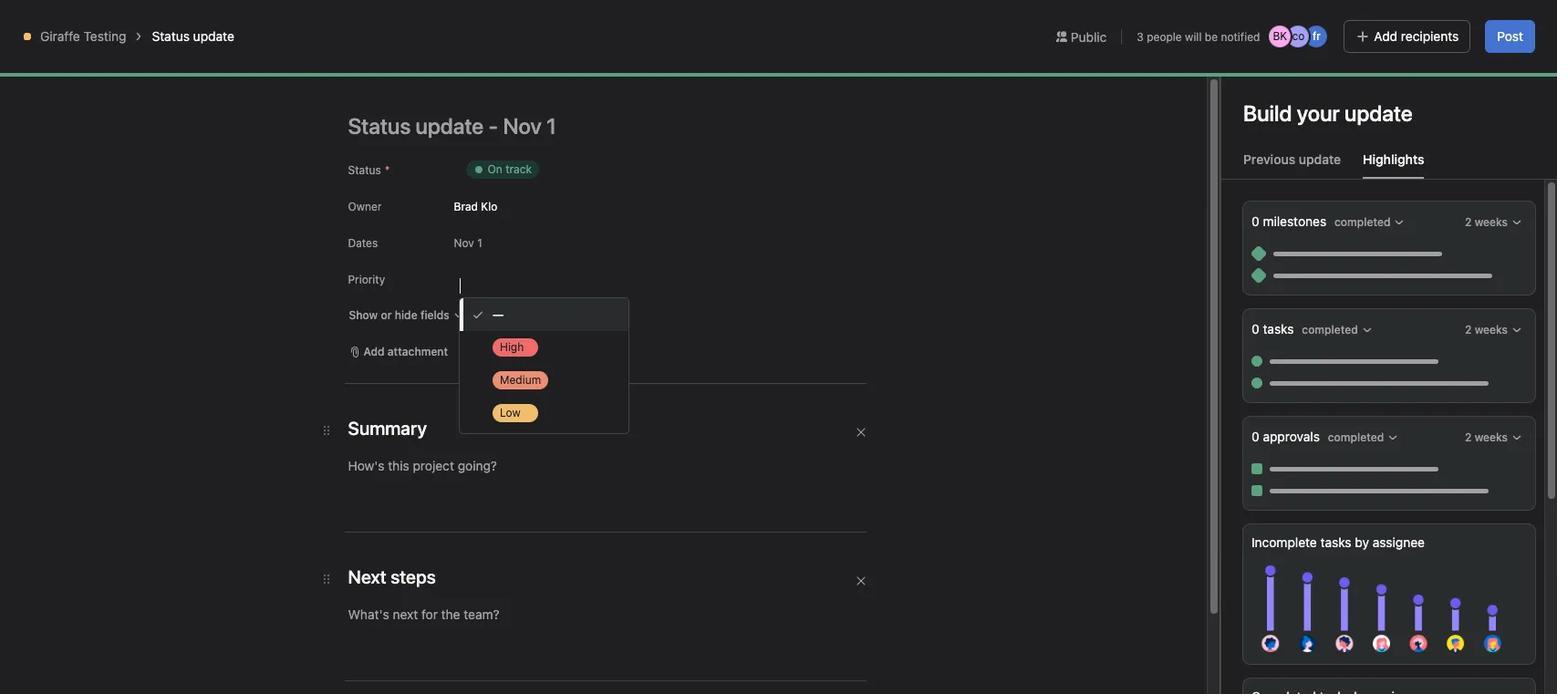 Task type: vqa. For each thing, say whether or not it's contained in the screenshot.
the plan
no



Task type: describe. For each thing, give the bounding box(es) containing it.
build
[[1244, 100, 1293, 126]]

0 for 0 approvals
[[1252, 429, 1260, 444]]

assignee
[[1373, 535, 1426, 550]]

info
[[1470, 15, 1490, 28]]

track
[[506, 162, 532, 176]]

recipients
[[1402, 28, 1460, 44]]

your update
[[1298, 100, 1414, 126]]

add billing info
[[1413, 15, 1490, 28]]

2 weeks for milestones
[[1466, 215, 1509, 229]]

completed button for 0 milestones
[[1331, 210, 1411, 235]]

post button
[[1486, 20, 1536, 53]]

1
[[477, 236, 483, 250]]

appear here.
[[774, 325, 877, 346]]

left
[[1254, 21, 1271, 35]]

completed button for 0 tasks
[[1298, 318, 1378, 343]]

0 vertical spatial will
[[1186, 30, 1202, 43]]

show
[[349, 308, 378, 322]]

2 weeks button for milestones
[[1461, 210, 1528, 235]]

workflow link
[[428, 112, 499, 132]]

priority
[[348, 273, 385, 287]]

on track button
[[454, 153, 551, 186]]

add billing info button
[[1405, 9, 1498, 35]]

3
[[1138, 30, 1144, 43]]

3 people will be notified
[[1138, 30, 1261, 43]]

status for status *
[[348, 163, 381, 177]]

nov
[[454, 236, 474, 250]]

what's in my trial?
[[1291, 15, 1385, 28]]

dates
[[348, 236, 378, 250]]

on
[[488, 162, 503, 176]]

show or hide fields
[[349, 308, 450, 322]]

dashboard link
[[521, 112, 601, 132]]

by
[[1356, 535, 1370, 550]]

testing
[[84, 28, 126, 44]]

Title of update text field
[[348, 106, 896, 146]]

0 tasks
[[1252, 321, 1298, 337]]

status *
[[348, 163, 390, 177]]

weeks for milestones
[[1476, 215, 1509, 229]]

free trial 17 days left
[[1213, 8, 1271, 35]]

messages
[[820, 299, 903, 320]]

weeks for approvals
[[1476, 431, 1509, 444]]

bk
[[1274, 29, 1288, 43]]

2 for milestones
[[1466, 215, 1473, 229]]

trial
[[1252, 8, 1271, 22]]

2 for approvals
[[1466, 431, 1473, 444]]

add recipients button
[[1345, 20, 1472, 53]]

— button
[[454, 270, 482, 288]]

add for add billing info
[[1413, 15, 1433, 28]]

workflow
[[442, 114, 499, 130]]

fr
[[1313, 29, 1321, 43]]

this
[[926, 299, 956, 320]]

approvals
[[1264, 429, 1321, 444]]

status update
[[152, 28, 234, 44]]

klo
[[481, 199, 498, 213]]

will inside the all attachments to tasks & messages in this project will appear here.
[[743, 325, 769, 346]]

2 weeks button for approvals
[[1461, 425, 1528, 451]]

or
[[381, 308, 392, 322]]

2 weeks for approvals
[[1466, 431, 1509, 444]]

project
[[681, 325, 739, 346]]

be
[[1205, 30, 1218, 43]]

completed for 0 tasks
[[1303, 323, 1359, 337]]

0 for 0 tasks
[[1252, 321, 1260, 337]]

all
[[602, 299, 622, 320]]



Task type: locate. For each thing, give the bounding box(es) containing it.
in inside what's in my trial? button
[[1330, 15, 1339, 28]]

0 approvals
[[1252, 429, 1324, 444]]

tasks
[[755, 299, 799, 320], [1264, 321, 1295, 337], [1321, 535, 1352, 550]]

2 weeks button
[[1461, 210, 1528, 235], [1461, 318, 1528, 343], [1461, 425, 1528, 451]]

attachment
[[388, 345, 448, 359]]

1 0 from the top
[[1252, 214, 1260, 229]]

Section title text field
[[348, 416, 427, 442]]

1 vertical spatial will
[[743, 325, 769, 346]]

add attachment
[[364, 345, 448, 359]]

in inside the all attachments to tasks & messages in this project will appear here.
[[907, 299, 922, 320]]

days
[[1227, 21, 1251, 35]]

completed right 0 tasks on the right of page
[[1303, 323, 1359, 337]]

what's
[[1291, 15, 1327, 28]]

calendar link
[[337, 112, 406, 132]]

add recipients
[[1375, 28, 1460, 44]]

0 vertical spatial 2 weeks
[[1466, 215, 1509, 229]]

1 horizontal spatial add
[[1375, 28, 1398, 44]]

all attachments to tasks & messages in this project will appear here.
[[602, 299, 956, 346]]

hide
[[395, 308, 418, 322]]

completed for 0 approvals
[[1329, 431, 1385, 444]]

notified
[[1222, 30, 1261, 43]]

tasks for incomplete tasks by assignee
[[1321, 535, 1352, 550]]

0 vertical spatial remove section image
[[856, 427, 867, 438]]

completed button
[[1331, 210, 1411, 235], [1298, 318, 1378, 343], [1324, 425, 1404, 451]]

2 weeks from the top
[[1476, 323, 1509, 337]]

1 2 from the top
[[1466, 215, 1473, 229]]

remove section image
[[856, 427, 867, 438], [856, 576, 867, 587]]

previous
[[1244, 152, 1296, 167]]

what's in my trial? button
[[1282, 9, 1394, 35]]

add for add recipients
[[1375, 28, 1398, 44]]

1 vertical spatial status
[[348, 163, 381, 177]]

remove section image for section title text field
[[856, 427, 867, 438]]

0 vertical spatial 2 weeks button
[[1461, 210, 1528, 235]]

public
[[1071, 29, 1107, 44]]

co
[[1293, 29, 1305, 43]]

1 vertical spatial 2
[[1466, 323, 1473, 337]]

status
[[152, 28, 190, 44], [348, 163, 381, 177]]

previous update
[[1244, 152, 1342, 167]]

2 0 from the top
[[1252, 321, 1260, 337]]

2 2 from the top
[[1466, 323, 1473, 337]]

status left *
[[348, 163, 381, 177]]

calendar
[[351, 114, 406, 130]]

0 horizontal spatial status
[[152, 28, 190, 44]]

2 vertical spatial completed button
[[1324, 425, 1404, 451]]

&
[[803, 299, 816, 320]]

1 weeks from the top
[[1476, 215, 1509, 229]]

0 vertical spatial weeks
[[1476, 215, 1509, 229]]

0 horizontal spatial update
[[193, 28, 234, 44]]

2 weeks button for tasks
[[1461, 318, 1528, 343]]

giraffe
[[40, 28, 80, 44]]

add inside popup button
[[364, 345, 385, 359]]

1 horizontal spatial update
[[1299, 152, 1342, 167]]

completed
[[1335, 215, 1391, 229], [1303, 323, 1359, 337], [1329, 431, 1385, 444]]

0 vertical spatial completed
[[1335, 215, 1391, 229]]

1 vertical spatial 0
[[1252, 321, 1260, 337]]

list box
[[564, 7, 1002, 37]]

0 vertical spatial completed button
[[1331, 210, 1411, 235]]

1 vertical spatial weeks
[[1476, 323, 1509, 337]]

1 vertical spatial completed button
[[1298, 318, 1378, 343]]

add attachment button
[[341, 340, 456, 365]]

will left be
[[1186, 30, 1202, 43]]

completed right milestones
[[1335, 215, 1391, 229]]

people
[[1147, 30, 1183, 43]]

1 vertical spatial in
[[907, 299, 922, 320]]

in
[[1330, 15, 1339, 28], [907, 299, 922, 320]]

1 vertical spatial 2 weeks
[[1466, 323, 1509, 337]]

—
[[454, 272, 464, 286]]

incomplete
[[1252, 535, 1318, 550]]

1 horizontal spatial tasks
[[1264, 321, 1295, 337]]

in left my
[[1330, 15, 1339, 28]]

Section title text field
[[348, 565, 436, 591]]

update for status update
[[193, 28, 234, 44]]

brad klo
[[454, 199, 498, 213]]

0 horizontal spatial tasks
[[755, 299, 799, 320]]

0 vertical spatial 2
[[1466, 215, 1473, 229]]

2 horizontal spatial tasks
[[1321, 535, 1352, 550]]

remove from starred image
[[240, 70, 255, 85]]

3 0 from the top
[[1252, 429, 1260, 444]]

update for previous update
[[1299, 152, 1342, 167]]

incomplete tasks by assignee
[[1252, 535, 1426, 550]]

0 vertical spatial update
[[193, 28, 234, 44]]

17
[[1213, 21, 1224, 35]]

free
[[1226, 8, 1249, 22]]

tasks inside the all attachments to tasks & messages in this project will appear here.
[[755, 299, 799, 320]]

2 vertical spatial weeks
[[1476, 431, 1509, 444]]

2 2 weeks button from the top
[[1461, 318, 1528, 343]]

0 vertical spatial status
[[152, 28, 190, 44]]

1 vertical spatial tasks
[[1264, 321, 1295, 337]]

2 vertical spatial 2 weeks
[[1466, 431, 1509, 444]]

trial?
[[1360, 15, 1385, 28]]

attachments
[[627, 299, 730, 320]]

2 vertical spatial 2 weeks button
[[1461, 425, 1528, 451]]

1 vertical spatial completed
[[1303, 323, 1359, 337]]

status for status update
[[152, 28, 190, 44]]

0 vertical spatial tasks
[[755, 299, 799, 320]]

2
[[1466, 215, 1473, 229], [1466, 323, 1473, 337], [1466, 431, 1473, 444]]

None text field
[[77, 61, 205, 94]]

0 horizontal spatial will
[[743, 325, 769, 346]]

2 for tasks
[[1466, 323, 1473, 337]]

1 2 weeks button from the top
[[1461, 210, 1528, 235]]

dashboard
[[535, 114, 601, 130]]

1 remove section image from the top
[[856, 427, 867, 438]]

to
[[734, 299, 751, 320]]

0 for 0 milestones
[[1252, 214, 1260, 229]]

1 2 weeks from the top
[[1466, 215, 1509, 229]]

2 weeks
[[1466, 215, 1509, 229], [1466, 323, 1509, 337], [1466, 431, 1509, 444]]

0 milestones
[[1252, 214, 1331, 229]]

weeks for tasks
[[1476, 323, 1509, 337]]

*
[[385, 163, 390, 177]]

3 2 from the top
[[1466, 431, 1473, 444]]

2 weeks for tasks
[[1466, 323, 1509, 337]]

remove section image for next steps text box on the bottom of page
[[856, 576, 867, 587]]

owner
[[348, 200, 382, 214]]

will down to
[[743, 325, 769, 346]]

2 horizontal spatial add
[[1413, 15, 1433, 28]]

3 2 weeks button from the top
[[1461, 425, 1528, 451]]

1 vertical spatial update
[[1299, 152, 1342, 167]]

fields
[[421, 308, 450, 322]]

2 vertical spatial 0
[[1252, 429, 1260, 444]]

2 vertical spatial 2
[[1466, 431, 1473, 444]]

1 horizontal spatial status
[[348, 163, 381, 177]]

2 2 weeks from the top
[[1466, 323, 1509, 337]]

3 2 weeks from the top
[[1466, 431, 1509, 444]]

1 horizontal spatial in
[[1330, 15, 1339, 28]]

None text field
[[460, 275, 474, 297]]

in left the this
[[907, 299, 922, 320]]

status right testing
[[152, 28, 190, 44]]

0 horizontal spatial in
[[907, 299, 922, 320]]

0 vertical spatial in
[[1330, 15, 1339, 28]]

brad
[[454, 199, 478, 213]]

milestones
[[1264, 214, 1327, 229]]

my
[[1342, 15, 1357, 28]]

tab list
[[1222, 150, 1558, 180]]

0 horizontal spatial add
[[364, 345, 385, 359]]

build your update
[[1244, 100, 1414, 126]]

add
[[1413, 15, 1433, 28], [1375, 28, 1398, 44], [364, 345, 385, 359]]

3 weeks from the top
[[1476, 431, 1509, 444]]

giraffe testing
[[40, 28, 126, 44]]

ribbon image
[[33, 67, 55, 89]]

completed for 0 milestones
[[1335, 215, 1391, 229]]

highlights
[[1364, 152, 1425, 167]]

completed button for 0 approvals
[[1324, 425, 1404, 451]]

update
[[193, 28, 234, 44], [1299, 152, 1342, 167]]

giraffe testing link
[[40, 28, 126, 44]]

on track
[[488, 162, 532, 176]]

0
[[1252, 214, 1260, 229], [1252, 321, 1260, 337], [1252, 429, 1260, 444]]

completed right approvals
[[1329, 431, 1385, 444]]

1 horizontal spatial will
[[1186, 30, 1202, 43]]

2 vertical spatial completed
[[1329, 431, 1385, 444]]

add for add attachment
[[364, 345, 385, 359]]

1 vertical spatial 2 weeks button
[[1461, 318, 1528, 343]]

0 vertical spatial 0
[[1252, 214, 1260, 229]]

nov 1
[[454, 236, 483, 250]]

2 remove section image from the top
[[856, 576, 867, 587]]

2 vertical spatial tasks
[[1321, 535, 1352, 550]]

post
[[1498, 28, 1524, 44]]

weeks
[[1476, 215, 1509, 229], [1476, 323, 1509, 337], [1476, 431, 1509, 444]]

show or hide fields button
[[341, 303, 473, 329]]

tab list containing previous update
[[1222, 150, 1558, 180]]

billing
[[1436, 15, 1467, 28]]

1 vertical spatial remove section image
[[856, 576, 867, 587]]

tasks for 0 tasks
[[1264, 321, 1295, 337]]



